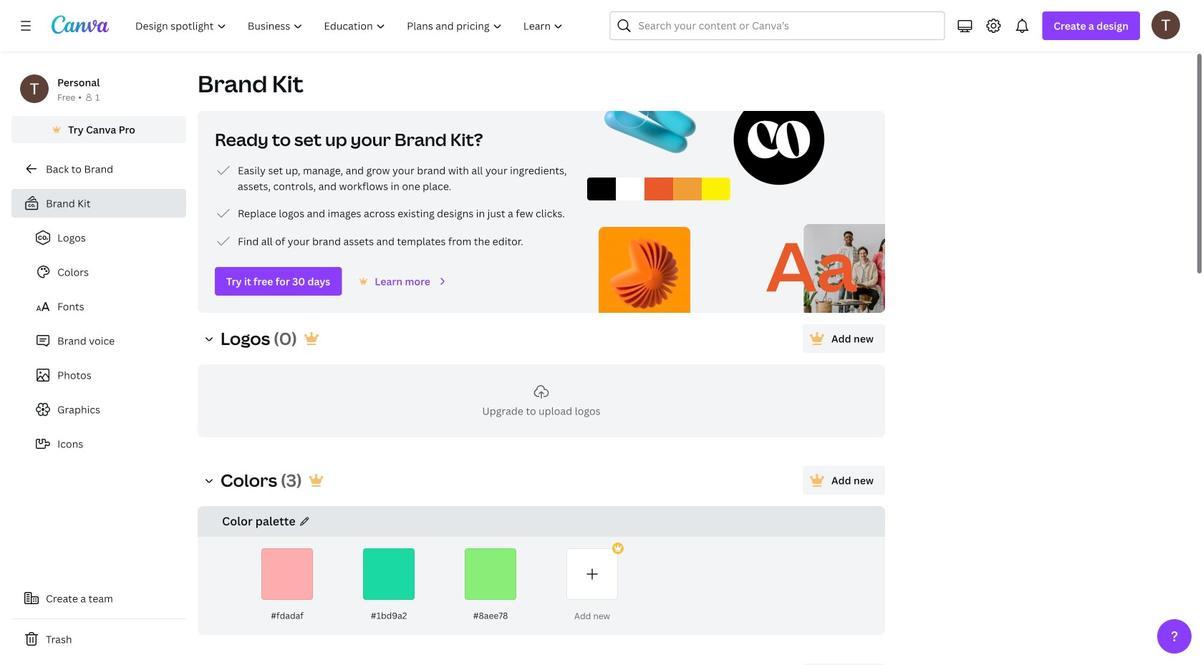 Task type: vqa. For each thing, say whether or not it's contained in the screenshot.
#1Bd9A2 Image
yes



Task type: describe. For each thing, give the bounding box(es) containing it.
0 horizontal spatial list
[[11, 218, 186, 459]]

1 horizontal spatial list
[[215, 162, 570, 250]]

Search search field
[[639, 12, 917, 39]]



Task type: locate. For each thing, give the bounding box(es) containing it.
#fdadaf image
[[262, 549, 313, 600], [262, 549, 313, 600]]

top level navigation element
[[126, 11, 576, 40]]

list
[[215, 162, 570, 250], [11, 218, 186, 459]]

terry turtle image
[[1152, 11, 1181, 39]]

#1bd9a2 image
[[363, 549, 415, 600], [363, 549, 415, 600]]

#8aee78 image
[[465, 549, 517, 600], [465, 549, 517, 600]]

None search field
[[610, 11, 945, 40]]

upgrade to add a new color image
[[567, 549, 618, 600], [567, 549, 618, 600]]



